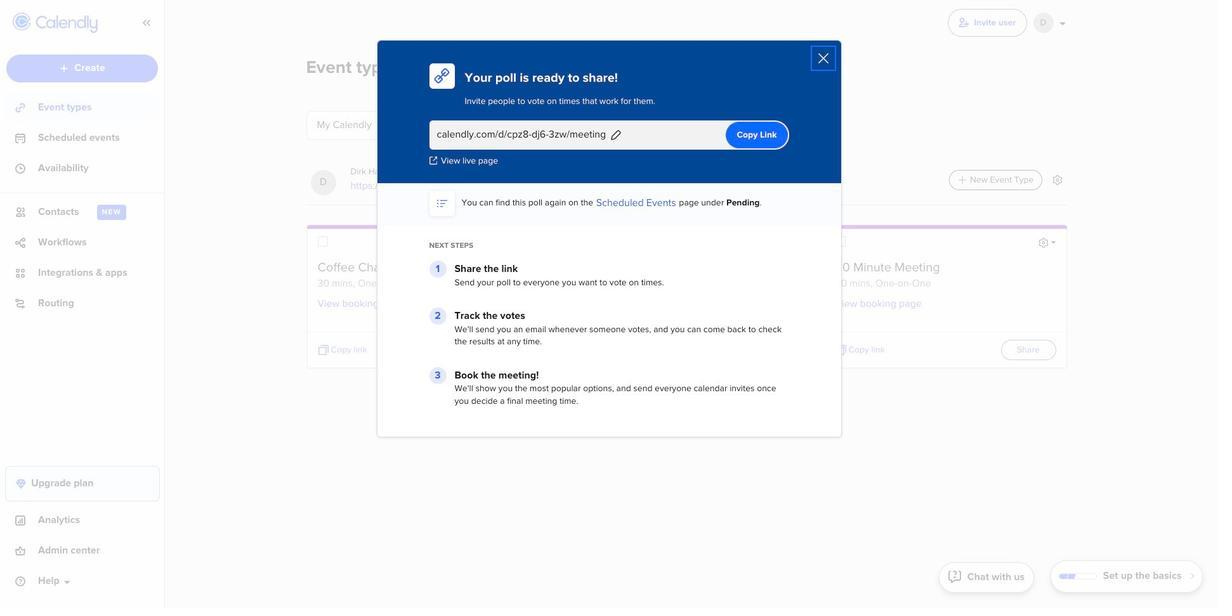 Task type: describe. For each thing, give the bounding box(es) containing it.
calendly image
[[36, 15, 98, 33]]



Task type: locate. For each thing, give the bounding box(es) containing it.
None search field
[[412, 111, 569, 145]]

main navigation element
[[0, 0, 165, 609]]

Find event types field
[[412, 111, 569, 140]]



Task type: vqa. For each thing, say whether or not it's contained in the screenshot.
Set up the basics progress "Progress Bar"
no



